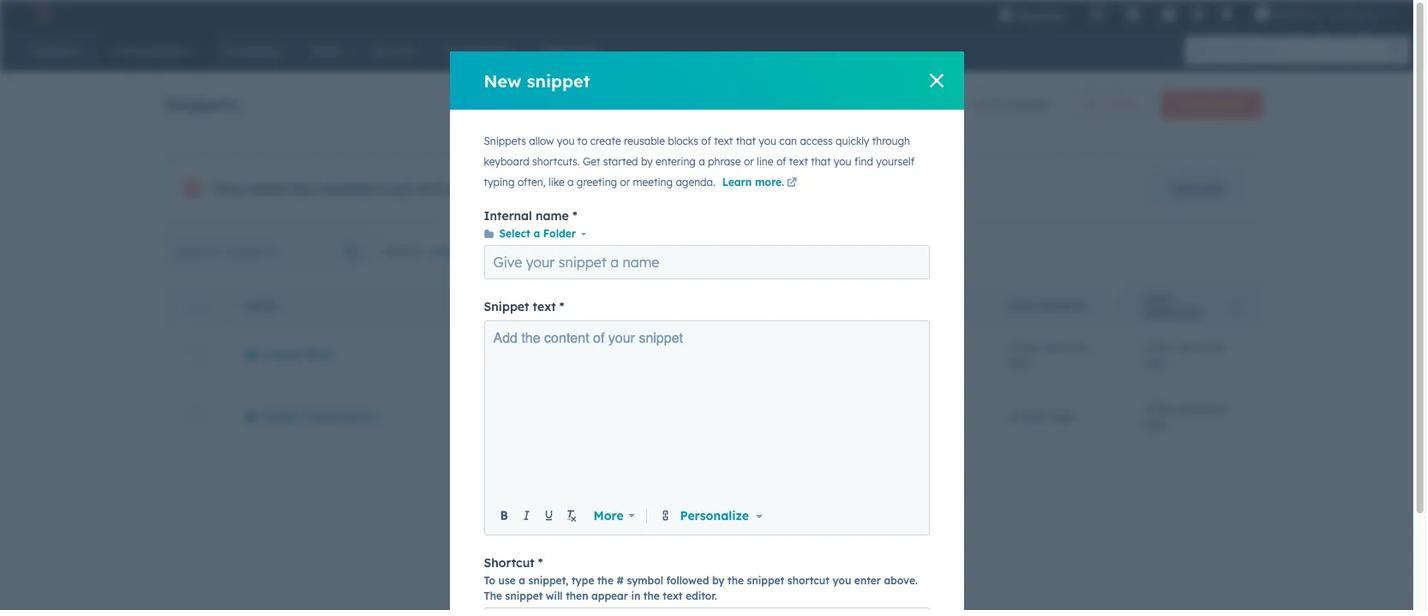 Task type: vqa. For each thing, say whether or not it's contained in the screenshot.
of in the Snippets "banner"
yes



Task type: describe. For each thing, give the bounding box(es) containing it.
followed
[[667, 574, 709, 587]]

unlock
[[522, 180, 561, 196]]

search button
[[1382, 36, 1411, 65]]

to
[[578, 135, 588, 147]]

any
[[430, 243, 454, 259]]

snippet left the shortcut
[[747, 574, 785, 587]]

the
[[484, 590, 502, 603]]

more
[[564, 180, 594, 196]]

blocks
[[668, 135, 699, 147]]

snippets
[[597, 180, 645, 196]]

1 of 5 created
[[972, 97, 1049, 112]]

content
[[544, 331, 589, 346]]

internal
[[484, 208, 532, 224]]

date modified button
[[1124, 286, 1262, 324]]

snippet right your
[[639, 331, 683, 346]]

learn more.
[[722, 176, 784, 189]]

you left can
[[759, 135, 777, 147]]

11
[[1008, 409, 1019, 424]]

none text field inside the new snippet dialog
[[494, 329, 920, 501]]

to
[[484, 574, 496, 587]]

0 vertical spatial or
[[744, 155, 754, 168]]

tara schultz
[[871, 409, 939, 424]]

by inside shortcut to use a snippet, type the # symbol followed by the snippet shortcut you enter above. the snippet will then appear in the text editor.
[[712, 574, 725, 587]]

close image
[[930, 74, 943, 87]]

folder for folder importante
[[264, 409, 302, 424]]

then
[[566, 590, 589, 603]]

new for new folder
[[1084, 98, 1106, 111]]

descending sort. press to sort ascending. image
[[1234, 299, 1241, 311]]

upgrade link
[[1149, 171, 1244, 206]]

by inside snippets allow you to create reusable blocks of text that you can access quickly through keyboard shortcuts. get started by entering a phrase or line of text that you find yourself typing often, like a greeting or meeting agenda.
[[641, 155, 653, 168]]

1 vertical spatial that
[[811, 155, 831, 168]]

tara
[[871, 409, 895, 424]]

calling icon image
[[1090, 7, 1105, 22]]

few for ago
[[1156, 401, 1176, 416]]

seconds for a few seconds ago
[[1179, 339, 1225, 354]]

through
[[873, 135, 910, 147]]

importante
[[305, 409, 376, 424]]

phrase
[[708, 155, 741, 168]]

descending sort. press to sort ascending. element
[[1234, 299, 1241, 314]]

notifications image
[[1219, 8, 1235, 23]]

apoptosis studios 2 button
[[1245, 0, 1404, 27]]

keyboard
[[484, 155, 530, 168]]

1 vertical spatial upgrade
[[1171, 181, 1223, 196]]

snippets for snippets
[[165, 93, 239, 114]]

the left the #
[[598, 574, 614, 587]]

name button
[[225, 286, 850, 324]]

line
[[757, 155, 774, 168]]

new folder
[[1084, 98, 1137, 111]]

snippet down use
[[505, 590, 543, 603]]

created inside button
[[1038, 300, 1085, 313]]

0 horizontal spatial 5
[[434, 180, 442, 197]]

starter.
[[737, 180, 778, 196]]

folder rest
[[264, 347, 331, 362]]

will
[[546, 590, 563, 603]]

folder importante
[[264, 409, 376, 424]]

tara schultz image
[[1255, 6, 1271, 21]]

snippets allow you to create reusable blocks of text that you can access quickly through keyboard shortcuts. get started by entering a phrase or line of text that you find yourself typing often, like a greeting or meeting agenda.
[[484, 135, 915, 189]]

Search HubSpot search field
[[1186, 36, 1396, 65]]

shortcut
[[788, 574, 830, 587]]

quickly
[[836, 135, 870, 147]]

out
[[388, 180, 411, 197]]

created for has
[[319, 180, 372, 197]]

create snippet
[[1176, 98, 1247, 111]]

notifications button
[[1213, 0, 1242, 27]]

select
[[499, 227, 530, 240]]

yourself
[[876, 155, 915, 168]]

appear
[[592, 590, 628, 603]]

help image
[[1162, 8, 1177, 23]]

0 horizontal spatial 1
[[376, 180, 384, 197]]

owner:
[[383, 243, 423, 259]]

your
[[213, 180, 246, 197]]

meeting
[[633, 176, 673, 189]]

agenda.
[[676, 176, 716, 189]]

snippet inside create snippet button
[[1211, 98, 1247, 111]]

link opens in a new window image inside learn more. link
[[787, 178, 797, 189]]

upgrade image
[[999, 8, 1015, 23]]

text inside shortcut to use a snippet, type the # symbol followed by the snippet shortcut you enter above. the snippet will then appear in the text editor.
[[663, 590, 683, 603]]

create
[[1176, 98, 1209, 111]]

get
[[583, 155, 600, 168]]

hubspot link
[[21, 3, 64, 24]]

personalize
[[680, 508, 749, 523]]

folder
[[1109, 98, 1137, 111]]

snippet,
[[529, 574, 569, 587]]

shortcuts.
[[532, 155, 580, 168]]

you left to
[[557, 135, 575, 147]]

1 inside snippets banner
[[972, 97, 977, 112]]

you left the find
[[834, 155, 852, 168]]

with
[[648, 180, 672, 196]]

internal name
[[484, 208, 569, 224]]

shortcut
[[484, 556, 535, 571]]

#
[[617, 574, 624, 587]]

date for date modified
[[1145, 294, 1172, 306]]

typing
[[484, 176, 515, 189]]

marketplaces image
[[1126, 8, 1141, 23]]

settings link
[[1188, 5, 1209, 23]]

entering
[[656, 155, 696, 168]]

Type a word to use as a shortcut text field
[[484, 608, 930, 610]]

learn more. link
[[722, 176, 800, 191]]

your
[[609, 331, 635, 346]]

0 vertical spatial that
[[736, 135, 756, 147]]

Search search field
[[165, 234, 373, 268]]



Task type: locate. For each thing, give the bounding box(es) containing it.
a
[[699, 155, 705, 168], [568, 176, 574, 189], [534, 227, 540, 240], [1008, 339, 1015, 354], [1145, 339, 1152, 354], [1145, 401, 1152, 416], [519, 574, 526, 587]]

press to sort. image
[[1091, 299, 1097, 311]]

new folder button
[[1070, 91, 1151, 118]]

5
[[995, 97, 1002, 112], [434, 180, 442, 197]]

1
[[972, 97, 977, 112], [376, 180, 384, 197]]

None text field
[[494, 329, 920, 501]]

0 vertical spatial by
[[641, 155, 653, 168]]

days
[[1022, 409, 1049, 424]]

0 vertical spatial upgrade
[[1018, 9, 1066, 22]]

that down 'access'
[[811, 155, 831, 168]]

1 vertical spatial 1
[[376, 180, 384, 197]]

marketplaces button
[[1116, 0, 1152, 27]]

folder down name
[[543, 227, 576, 240]]

snippets banner
[[165, 86, 1262, 118]]

new for new snippet
[[484, 70, 522, 91]]

add
[[493, 331, 518, 346]]

reusable
[[624, 135, 665, 147]]

1 horizontal spatial date
[[1145, 294, 1172, 306]]

studios
[[1330, 7, 1369, 21]]

1 horizontal spatial by
[[712, 574, 725, 587]]

upgrade down the create
[[1171, 181, 1223, 196]]

schultz
[[898, 409, 939, 424]]

snippet
[[484, 299, 529, 315]]

name
[[246, 300, 276, 313]]

text
[[714, 135, 733, 147], [789, 155, 808, 168], [533, 299, 556, 315], [663, 590, 683, 603]]

text right snippet
[[533, 299, 556, 315]]

greeting
[[577, 176, 617, 189]]

team
[[250, 180, 286, 197]]

often,
[[518, 176, 546, 189]]

seconds
[[1042, 339, 1088, 354], [1179, 339, 1225, 354], [1179, 401, 1225, 416]]

0 vertical spatial new
[[484, 70, 522, 91]]

date inside date modified
[[1145, 294, 1172, 306]]

1 vertical spatial 5
[[434, 180, 442, 197]]

editor.
[[686, 590, 717, 603]]

a few seconds ago for ago
[[1145, 401, 1225, 432]]

0 horizontal spatial snippets
[[165, 93, 239, 114]]

snippet text
[[484, 299, 556, 315]]

modified
[[1145, 306, 1201, 319]]

press to sort. image
[[282, 299, 288, 311]]

0 horizontal spatial new
[[484, 70, 522, 91]]

a inside shortcut to use a snippet, type the # symbol followed by the snippet shortcut you enter above. the snippet will then appear in the text editor.
[[519, 574, 526, 587]]

date right press to sort. image
[[1145, 294, 1172, 306]]

1 horizontal spatial snippets
[[484, 135, 526, 147]]

like
[[549, 176, 565, 189]]

you left enter
[[833, 574, 852, 587]]

created left press to sort. image
[[1038, 300, 1085, 313]]

your team has created 1 out of 5 snippets.
[[213, 180, 509, 197]]

snippet up allow in the top left of the page
[[527, 70, 590, 91]]

press to sort. element for date created
[[1091, 299, 1097, 314]]

suite
[[705, 180, 733, 196]]

0 vertical spatial 5
[[995, 97, 1002, 112]]

1 vertical spatial folder
[[264, 347, 302, 362]]

seconds for 11 days ago
[[1179, 401, 1225, 416]]

a inside popup button
[[534, 227, 540, 240]]

0 horizontal spatial or
[[620, 176, 630, 189]]

date created
[[1008, 300, 1085, 313]]

unlock more snippets with crm suite starter.
[[522, 180, 778, 196]]

more.
[[755, 176, 784, 189]]

can
[[780, 135, 797, 147]]

1 horizontal spatial 1
[[972, 97, 977, 112]]

hubspot image
[[31, 3, 51, 24]]

settings image
[[1191, 7, 1206, 23]]

created inside snippets banner
[[1006, 97, 1049, 112]]

new left the folder
[[1084, 98, 1106, 111]]

folder rest button
[[246, 347, 331, 362]]

add the content of your snippet
[[493, 331, 683, 346]]

link opens in a new window image
[[787, 176, 797, 191], [787, 178, 797, 189]]

2
[[1372, 7, 1379, 21]]

text down followed on the left
[[663, 590, 683, 603]]

date
[[1145, 294, 1172, 306], [1008, 300, 1035, 313]]

text down can
[[789, 155, 808, 168]]

crm
[[675, 180, 702, 196]]

0 horizontal spatial press to sort. element
[[282, 299, 288, 314]]

name
[[536, 208, 569, 224]]

1 vertical spatial or
[[620, 176, 630, 189]]

2 press to sort. element from the left
[[1091, 299, 1097, 314]]

by
[[641, 155, 653, 168], [712, 574, 725, 587]]

2 vertical spatial folder
[[264, 409, 302, 424]]

0 vertical spatial folder
[[543, 227, 576, 240]]

1 vertical spatial created
[[319, 180, 372, 197]]

menu
[[987, 0, 1406, 27]]

the right add
[[522, 331, 541, 346]]

type
[[572, 574, 594, 587]]

1 horizontal spatial 5
[[995, 97, 1002, 112]]

press to sort. element inside the date created button
[[1091, 299, 1097, 314]]

apoptosis studios 2
[[1274, 7, 1379, 21]]

folder left rest
[[264, 347, 302, 362]]

few
[[1019, 339, 1039, 354], [1156, 339, 1176, 354], [1156, 401, 1176, 416]]

0 vertical spatial snippets
[[165, 93, 239, 114]]

apoptosis
[[1274, 7, 1327, 21]]

created left new folder 'button'
[[1006, 97, 1049, 112]]

1 horizontal spatial new
[[1084, 98, 1106, 111]]

1 vertical spatial snippets
[[484, 135, 526, 147]]

of inside snippets banner
[[981, 97, 992, 112]]

1 press to sort. element from the left
[[282, 299, 288, 314]]

snippets inside banner
[[165, 93, 239, 114]]

created right 'has'
[[319, 180, 372, 197]]

above.
[[884, 574, 918, 587]]

created for 5
[[1006, 97, 1049, 112]]

menu item
[[1078, 0, 1081, 27]]

shortcut to use a snippet, type the # symbol followed by the snippet shortcut you enter above. the snippet will then appear in the text editor.
[[484, 556, 918, 603]]

0 vertical spatial 1
[[972, 97, 977, 112]]

has
[[290, 180, 315, 197]]

learn
[[722, 176, 752, 189]]

the up type a word to use as a shortcut text box at the bottom of the page
[[728, 574, 744, 587]]

1 vertical spatial by
[[712, 574, 725, 587]]

press to sort. element right the date created
[[1091, 299, 1097, 314]]

or left line
[[744, 155, 754, 168]]

0 horizontal spatial that
[[736, 135, 756, 147]]

shortcut element
[[484, 608, 930, 610]]

0 horizontal spatial by
[[641, 155, 653, 168]]

new
[[484, 70, 522, 91], [1084, 98, 1106, 111]]

Internal name text field
[[484, 245, 930, 279]]

you
[[557, 135, 575, 147], [759, 135, 777, 147], [834, 155, 852, 168], [833, 574, 852, 587]]

enter
[[855, 574, 881, 587]]

1 horizontal spatial upgrade
[[1171, 181, 1223, 196]]

1 horizontal spatial that
[[811, 155, 831, 168]]

1 horizontal spatial or
[[744, 155, 754, 168]]

snippets.
[[447, 180, 509, 197]]

press to sort. element for name
[[282, 299, 288, 314]]

new snippet dialog
[[450, 51, 964, 610]]

use
[[499, 574, 516, 587]]

snippets
[[165, 93, 239, 114], [484, 135, 526, 147]]

that up phrase
[[736, 135, 756, 147]]

allow
[[529, 135, 554, 147]]

upgrade right upgrade image
[[1018, 9, 1066, 22]]

folder inside popup button
[[543, 227, 576, 240]]

few for seconds
[[1156, 339, 1176, 354]]

new snippet
[[484, 70, 590, 91]]

date for date created
[[1008, 300, 1035, 313]]

1 link opens in a new window image from the top
[[787, 176, 797, 191]]

0 horizontal spatial date
[[1008, 300, 1035, 313]]

snippet
[[527, 70, 590, 91], [1211, 98, 1247, 111], [639, 331, 683, 346], [747, 574, 785, 587], [505, 590, 543, 603]]

select a folder
[[499, 227, 576, 240]]

0 vertical spatial created
[[1006, 97, 1049, 112]]

help button
[[1155, 0, 1184, 27]]

new inside dialog
[[484, 70, 522, 91]]

press to sort. element right name
[[282, 299, 288, 314]]

snippet right the create
[[1211, 98, 1247, 111]]

find
[[855, 155, 874, 168]]

the right in
[[644, 590, 660, 603]]

any button
[[430, 234, 476, 268]]

folder left importante
[[264, 409, 302, 424]]

create
[[590, 135, 621, 147]]

snippets for snippets allow you to create reusable blocks of text that you can access quickly through keyboard shortcuts. get started by entering a phrase or line of text that you find yourself typing often, like a greeting or meeting agenda.
[[484, 135, 526, 147]]

a few seconds ago
[[1008, 339, 1088, 370], [1145, 339, 1225, 370], [1145, 401, 1225, 432]]

new inside 'button'
[[1084, 98, 1106, 111]]

folder for folder rest
[[264, 347, 302, 362]]

11 days ago
[[1008, 409, 1075, 424]]

calling icon button
[[1083, 3, 1112, 25]]

text up phrase
[[714, 135, 733, 147]]

menu containing apoptosis studios 2
[[987, 0, 1406, 27]]

a few seconds ago for seconds
[[1145, 339, 1225, 370]]

5 inside snippets banner
[[995, 97, 1002, 112]]

you inside shortcut to use a snippet, type the # symbol followed by the snippet shortcut you enter above. the snippet will then appear in the text editor.
[[833, 574, 852, 587]]

by up editor.
[[712, 574, 725, 587]]

in
[[631, 590, 641, 603]]

new up keyboard
[[484, 70, 522, 91]]

by down the reusable
[[641, 155, 653, 168]]

date left press to sort. image
[[1008, 300, 1035, 313]]

press to sort. element
[[282, 299, 288, 314], [1091, 299, 1097, 314]]

symbol
[[627, 574, 664, 587]]

snippets inside snippets allow you to create reusable blocks of text that you can access quickly through keyboard shortcuts. get started by entering a phrase or line of text that you find yourself typing often, like a greeting or meeting agenda.
[[484, 135, 526, 147]]

2 vertical spatial created
[[1038, 300, 1085, 313]]

2 link opens in a new window image from the top
[[787, 178, 797, 189]]

1 vertical spatial new
[[1084, 98, 1106, 111]]

select a folder button
[[484, 225, 586, 243]]

1 horizontal spatial press to sort. element
[[1091, 299, 1097, 314]]

0 horizontal spatial upgrade
[[1018, 9, 1066, 22]]

personalize button
[[677, 506, 766, 525]]

or down started
[[620, 176, 630, 189]]

folder
[[543, 227, 576, 240], [264, 347, 302, 362], [264, 409, 302, 424]]

search image
[[1391, 45, 1403, 57]]

press to sort. element inside name button
[[282, 299, 288, 314]]



